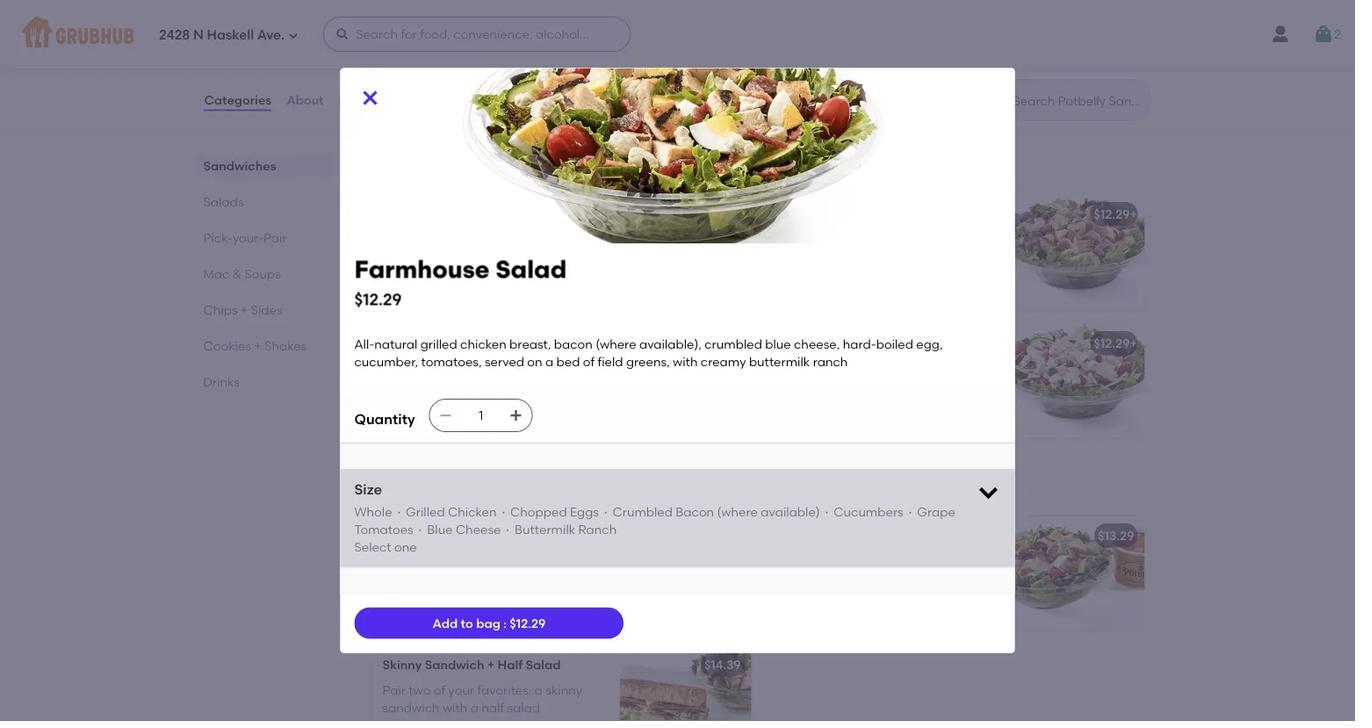 Task type: locate. For each thing, give the bounding box(es) containing it.
your- up mac & soups
[[233, 230, 264, 245]]

crumbled
[[613, 504, 673, 519]]

bed inside the all-natural grilled chicken breast, crumbled blue cheese, grapes, apples, dried cranberries, candied walnuts, served on a bed of field greens, with balsamic vinaigrette
[[900, 285, 924, 300]]

with down available)
[[812, 571, 837, 586]]

favorites: inside pair two of your favorites: a skinny sandwich with a half salad
[[478, 683, 532, 697]]

2 or from the left
[[803, 589, 815, 604]]

your down 'skinny sandwich + half salad'
[[449, 683, 475, 697]]

chicken for chicken salad salad
[[776, 336, 826, 351]]

:
[[504, 616, 507, 631]]

balsamic inside chicken salad, provolone, dried cranberries, cucumbers, tomatoes, field greens, balsamic vinaigrette
[[851, 397, 907, 412]]

natural for powerhouse
[[403, 361, 446, 376]]

salad
[[415, 15, 450, 29], [861, 207, 897, 222], [496, 255, 567, 284], [459, 336, 494, 351], [829, 336, 864, 351], [867, 336, 902, 351], [526, 658, 561, 673]]

a inside the all-natural grilled chicken breast, crumbled blue cheese, grapes, apples, dried cranberries, candied walnuts, served on a bed of field greens, with balsamic vinaigrette
[[889, 285, 897, 300]]

blue
[[427, 522, 453, 537]]

0 vertical spatial your-
[[233, 230, 264, 245]]

two down 'skinny sandwich + half salad'
[[409, 683, 431, 697]]

0 horizontal spatial all-
[[355, 336, 375, 351]]

chili
[[432, 589, 455, 604], [776, 589, 800, 604]]

1 vertical spatial boiled
[[416, 397, 453, 412]]

1 horizontal spatial soup
[[818, 589, 847, 604]]

salad right half
[[526, 658, 561, 673]]

vinaigrette inside all-natural grilled chicken breast, fresh-sliced avocado, hummus, hard-boiled egg, cucumber, tomatoes, served on a bed of field greens, with fat free vinaigrette
[[503, 432, 567, 447]]

bed
[[900, 285, 924, 300], [557, 354, 580, 369], [518, 414, 542, 429]]

served
[[829, 285, 868, 300], [485, 354, 525, 369], [446, 414, 486, 429]]

1 horizontal spatial blue
[[837, 250, 863, 265]]

sandwich down 'skinny sandwich + half salad'
[[383, 700, 440, 715]]

1 horizontal spatial chili
[[776, 589, 800, 604]]

0 vertical spatial breast,
[[931, 232, 973, 247]]

of
[[927, 285, 939, 300], [583, 354, 595, 369], [545, 414, 556, 429], [526, 529, 538, 543], [434, 553, 446, 568], [828, 553, 839, 568], [508, 571, 519, 586], [877, 571, 889, 586], [434, 683, 446, 697]]

about
[[287, 93, 324, 108]]

0 vertical spatial chicken
[[776, 336, 826, 351]]

natural up fresh-
[[375, 336, 418, 351]]

chili up add
[[432, 589, 455, 604]]

your inside pair two of your favorites: a half salad with a cup of mac & cheese, chili or soup
[[842, 553, 868, 568]]

2 vertical spatial all-
[[383, 361, 403, 376]]

svg image
[[288, 30, 299, 41], [360, 87, 381, 109], [439, 409, 453, 423], [509, 409, 523, 423], [977, 480, 1001, 504]]

cheese, inside all-natural grilled chicken breast, bacon (where available), crumbled blue cheese, hard-boiled egg, cucumber, tomatoes, served on a bed of field greens, with creamy buttermilk ranch
[[794, 336, 840, 351]]

svg image
[[1314, 24, 1335, 45], [336, 27, 350, 41]]

egg, down 'avocado,'
[[456, 397, 483, 412]]

cheese, inside pair two of your favorites: a half salad with a cup of mac & cheese, chili or soup
[[934, 571, 980, 586]]

on up "hummus,"
[[528, 354, 543, 369]]

0 horizontal spatial hard-
[[383, 397, 416, 412]]

1 vertical spatial on
[[528, 354, 543, 369]]

skinny inside pair two of your favorites: a skinny sandwich with a half salad
[[546, 683, 583, 697]]

grape tomatoes
[[355, 504, 956, 537]]

1 vertical spatial sandwich
[[383, 700, 440, 715]]

chicken inside all-natural grilled chicken breast, bacon (where available), crumbled blue cheese, hard-boiled egg, cucumber, tomatoes, served on a bed of field greens, with creamy buttermilk ranch
[[460, 336, 507, 351]]

free
[[477, 432, 500, 447]]

dried right apples,
[[823, 267, 854, 282]]

with inside pair two of your favorites: a skinny sandwich with a cup of mac & cheese, chili or soup
[[443, 571, 468, 586]]

breast, inside all-natural grilled chicken breast, fresh-sliced avocado, hummus, hard-boiled egg, cucumber, tomatoes, served on a bed of field greens, with fat free vinaigrette
[[538, 361, 579, 376]]

cookies + shakes
[[203, 338, 307, 353]]

0 horizontal spatial cranberries,
[[776, 379, 848, 394]]

pair down salads tab
[[264, 230, 287, 245]]

cheese, down grape
[[934, 571, 980, 586]]

0 horizontal spatial bed
[[518, 414, 542, 429]]

cup for sandwich
[[482, 571, 505, 586]]

greens, down available),
[[626, 354, 670, 369]]

0 vertical spatial chicken
[[882, 232, 928, 247]]

a
[[889, 285, 897, 300], [546, 354, 554, 369], [507, 414, 515, 429], [535, 553, 543, 568], [928, 553, 937, 568], [471, 571, 479, 586], [840, 571, 848, 586], [535, 683, 543, 697], [471, 700, 479, 715]]

mac
[[203, 266, 230, 281]]

sandwiches
[[203, 158, 276, 173]]

1 skinny from the top
[[546, 553, 583, 568]]

or
[[458, 589, 470, 604], [803, 589, 815, 604]]

cranberries, down the grapes,
[[857, 267, 928, 282]]

sandwich inside pair two of your favorites: a skinny sandwich with a half salad
[[383, 700, 440, 715]]

or inside pair two of your favorites: a half salad with a cup of mac & cheese, chili or soup
[[803, 589, 815, 604]]

skinny up pair two of your favorites: a skinny sandwich with a half salad
[[383, 658, 422, 673]]

tomatoes, down fresh-
[[383, 414, 443, 429]]

1 mac from the left
[[522, 571, 550, 586]]

2 soup from the left
[[818, 589, 847, 604]]

1 vertical spatial skinny
[[546, 683, 583, 697]]

two down available)
[[802, 553, 825, 568]]

&
[[232, 266, 242, 281], [552, 571, 562, 586], [922, 571, 931, 586]]

favorites: down "cucumbers" at right
[[871, 553, 926, 568]]

100%
[[383, 39, 413, 54]]

salad up provolone,
[[867, 336, 902, 351]]

1 balsamic from the top
[[851, 303, 906, 318]]

bed down "hummus,"
[[518, 414, 542, 429]]

salad
[[776, 571, 809, 586], [507, 700, 540, 715]]

categories button
[[203, 69, 273, 132]]

0 horizontal spatial on
[[489, 414, 504, 429]]

1 sandwich from the top
[[383, 571, 440, 586]]

hummus,
[[514, 379, 569, 394]]

soup
[[541, 529, 572, 543]]

2 skinny from the top
[[546, 683, 583, 697]]

apple walnut salad image
[[1014, 195, 1145, 309]]

0 horizontal spatial dried
[[823, 267, 854, 282]]

chili down available)
[[776, 589, 800, 604]]

bed down bacon
[[557, 354, 580, 369]]

1 horizontal spatial cranberries,
[[857, 267, 928, 282]]

1 horizontal spatial pick-your-pair
[[369, 475, 503, 498]]

salad, inside chicken salad, provolone, dried cranberries, cucumbers, tomatoes, field greens, balsamic vinaigrette
[[828, 361, 864, 376]]

crumbled up apples,
[[776, 250, 834, 265]]

skinny inside pair two of your favorites: a skinny sandwich with a cup of mac & cheese, chili or soup
[[546, 553, 583, 568]]

breast,
[[931, 232, 973, 247], [510, 336, 551, 351], [538, 361, 579, 376]]

1 skinny from the top
[[383, 529, 422, 543]]

swiss
[[543, 39, 573, 54]]

all- down apple
[[776, 232, 796, 247]]

0 vertical spatial hard-
[[843, 336, 877, 351]]

balsamic
[[851, 303, 906, 318], [851, 397, 907, 412]]

your- up grilled at the left bottom
[[417, 475, 465, 498]]

blue
[[837, 250, 863, 265], [765, 336, 791, 351]]

$12.29 for chicken salad salad "image"
[[1094, 336, 1130, 351]]

your inside pair two of your favorites: a skinny sandwich with a half salad
[[449, 683, 475, 697]]

natural down apple walnut salad
[[796, 232, 839, 247]]

1 vertical spatial bed
[[557, 354, 580, 369]]

apple walnut salad
[[776, 207, 897, 222]]

crumbled inside the all-natural grilled chicken breast, crumbled blue cheese, grapes, apples, dried cranberries, candied walnuts, served on a bed of field greens, with balsamic vinaigrette
[[776, 250, 834, 265]]

cucumber, up fresh-
[[355, 354, 418, 369]]

chicken
[[882, 232, 928, 247], [460, 336, 507, 351], [489, 361, 535, 376]]

2 vertical spatial on
[[489, 414, 504, 429]]

pair for pair two of your favorites: a skinny sandwich with a half salad
[[383, 683, 406, 697]]

1 vertical spatial balsamic
[[851, 397, 907, 412]]

∙ up tomatoes at the left
[[395, 504, 403, 519]]

served inside the all-natural grilled chicken breast, crumbled blue cheese, grapes, apples, dried cranberries, candied walnuts, served on a bed of field greens, with balsamic vinaigrette
[[829, 285, 868, 300]]

0 horizontal spatial mac
[[522, 571, 550, 586]]

1 or from the left
[[458, 589, 470, 604]]

salad down available)
[[776, 571, 809, 586]]

(where right bacon
[[596, 336, 637, 351]]

1 vertical spatial cranberries,
[[776, 379, 848, 394]]

2 balsamic from the top
[[851, 397, 907, 412]]

grilled inside all-natural grilled chicken breast, fresh-sliced avocado, hummus, hard-boiled egg, cucumber, tomatoes, served on a bed of field greens, with fat free vinaigrette
[[449, 361, 486, 376]]

bed inside all-natural grilled chicken breast, bacon (where available), crumbled blue cheese, hard-boiled egg, cucumber, tomatoes, served on a bed of field greens, with creamy buttermilk ranch
[[557, 354, 580, 369]]

0 horizontal spatial or
[[458, 589, 470, 604]]

1 horizontal spatial or
[[803, 589, 815, 604]]

powerhouse
[[383, 336, 456, 351]]

cheese, down one
[[383, 589, 429, 604]]

0 vertical spatial boiled
[[877, 336, 914, 351]]

1 vertical spatial egg,
[[456, 397, 483, 412]]

on up chicken salad salad
[[871, 285, 886, 300]]

bed down the grapes,
[[900, 285, 924, 300]]

1 vertical spatial (where
[[717, 504, 758, 519]]

sandwich
[[425, 529, 484, 543], [425, 658, 484, 673]]

all- left powerhouse
[[355, 336, 375, 351]]

with up add
[[443, 571, 468, 586]]

served right walnuts,
[[829, 285, 868, 300]]

cranberries,
[[857, 267, 928, 282], [776, 379, 848, 394]]

walnuts,
[[776, 285, 826, 300]]

ranch
[[579, 522, 617, 537]]

2 vertical spatial grilled
[[449, 361, 486, 376]]

0 horizontal spatial egg,
[[456, 397, 483, 412]]

0 vertical spatial dried
[[823, 267, 854, 282]]

two
[[409, 553, 431, 568], [802, 553, 825, 568], [409, 683, 431, 697]]

avocado,
[[455, 379, 511, 394]]

2 cup from the left
[[851, 571, 874, 586]]

grilled down walnut
[[842, 232, 879, 247]]

2 horizontal spatial &
[[922, 571, 931, 586]]

pick-your-pair up grilled at the left bottom
[[369, 475, 503, 498]]

$12.29 + for all-natural grilled chicken breast, crumbled blue cheese, grapes, apples, dried cranberries, candied walnuts, served on a bed of field greens, with balsamic vinaigrette
[[1094, 207, 1138, 222]]

0 horizontal spatial blue
[[765, 336, 791, 351]]

sandwich for pair two of your favorites: a skinny sandwich with a cup of mac & cheese, chili or soup
[[383, 571, 440, 586]]

mac for skinny
[[522, 571, 550, 586]]

cup up add to bag : $12.29
[[482, 571, 505, 586]]

2 vertical spatial natural
[[403, 361, 446, 376]]

half down half
[[482, 700, 504, 715]]

1 horizontal spatial dried
[[933, 361, 964, 376]]

0 vertical spatial grilled
[[842, 232, 879, 247]]

favorites: down cup
[[478, 553, 532, 568]]

1 horizontal spatial cucumber,
[[486, 397, 549, 412]]

cheese, left the grapes,
[[866, 250, 912, 265]]

$12.29 + for chicken salad, provolone, dried cranberries, cucumbers, tomatoes, field greens, balsamic vinaigrette
[[1094, 336, 1138, 351]]

skinny for skinny sandwich + half salad
[[546, 683, 583, 697]]

svg image inside main navigation navigation
[[288, 30, 299, 41]]

pair for pair two of your favorites: a half salad with a cup of mac & cheese, chili or soup
[[776, 553, 800, 568]]

2 chili from the left
[[776, 589, 800, 604]]

sandwich down add
[[425, 658, 484, 673]]

1 horizontal spatial svg image
[[1314, 24, 1335, 45]]

half down grape
[[939, 553, 962, 568]]

0 vertical spatial sandwich
[[425, 529, 484, 543]]

0 horizontal spatial &
[[232, 266, 242, 281]]

1 soup from the left
[[473, 589, 502, 604]]

blue down walnut
[[837, 250, 863, 265]]

& for pair two of your favorites: a half salad with a cup of mac & cheese, chili or soup
[[922, 571, 931, 586]]

& inside pair two of your favorites: a half salad with a cup of mac & cheese, chili or soup
[[922, 571, 931, 586]]

0 vertical spatial crumbled
[[776, 250, 834, 265]]

Search Potbelly Sandwich Works search field
[[1012, 92, 1146, 109]]

0 vertical spatial half
[[939, 553, 962, 568]]

chips
[[203, 302, 238, 317]]

pair inside pair two of your favorites: a skinny sandwich with a half salad
[[383, 683, 406, 697]]

mac
[[522, 571, 550, 586], [892, 571, 919, 586]]

2 vertical spatial chicken
[[448, 504, 497, 519]]

1 vertical spatial hard-
[[383, 397, 416, 412]]

favorites: inside pair two of your favorites: a half salad with a cup of mac & cheese, chili or soup
[[871, 553, 926, 568]]

boiled down sliced
[[416, 397, 453, 412]]

0 horizontal spatial (where
[[596, 336, 637, 351]]

chicken up buttermilk
[[776, 336, 826, 351]]

two down blue
[[409, 553, 431, 568]]

pair inside pair two of your favorites: a half salad with a cup of mac & cheese, chili or soup
[[776, 553, 800, 568]]

(where right bacon on the bottom of page
[[717, 504, 758, 519]]

pair inside pair two of your favorites: a skinny sandwich with a cup of mac & cheese, chili or soup
[[383, 553, 406, 568]]

cup down "cucumbers" at right
[[851, 571, 874, 586]]

1 horizontal spatial hard-
[[843, 336, 877, 351]]

served for avocado,
[[446, 414, 486, 429]]

0 vertical spatial salad
[[776, 571, 809, 586]]

with up chicken salad salad
[[823, 303, 848, 318]]

1 vertical spatial dried
[[933, 361, 964, 376]]

1 sandwich from the top
[[425, 529, 484, 543]]

your inside pair two of your favorites: a skinny sandwich with a cup of mac & cheese, chili or soup
[[449, 553, 475, 568]]

0 horizontal spatial half
[[482, 700, 504, 715]]

mac down soup
[[522, 571, 550, 586]]

2428
[[159, 27, 190, 43]]

2 sandwich from the top
[[383, 700, 440, 715]]

pick- up "whole"
[[369, 475, 417, 498]]

on inside all-natural grilled chicken breast, fresh-sliced avocado, hummus, hard-boiled egg, cucumber, tomatoes, served on a bed of field greens, with fat free vinaigrette
[[489, 414, 504, 429]]

your down skinny sandwich + cup of soup
[[449, 553, 475, 568]]

field
[[942, 285, 967, 300], [598, 354, 623, 369], [776, 397, 802, 412], [559, 414, 585, 429]]

two inside pair two of your favorites: a skinny sandwich with a cup of mac & cheese, chili or soup
[[409, 553, 431, 568]]

chili inside pair two of your favorites: a skinny sandwich with a cup of mac & cheese, chili or soup
[[432, 589, 455, 604]]

vinaigrette inside chicken salad, provolone, dried cranberries, cucumbers, tomatoes, field greens, balsamic vinaigrette
[[909, 397, 974, 412]]

1 horizontal spatial salad,
[[828, 361, 864, 376]]

1 horizontal spatial pick-
[[369, 475, 417, 498]]

salad up bacon
[[496, 255, 567, 284]]

hard- inside all-natural grilled chicken breast, bacon (where available), crumbled blue cheese, hard-boiled egg, cucumber, tomatoes, served on a bed of field greens, with creamy buttermilk ranch
[[843, 336, 877, 351]]

chili for salad
[[776, 589, 800, 604]]

vinaigrette down candied
[[909, 303, 973, 318]]

available),
[[640, 336, 702, 351]]

0 vertical spatial all-
[[776, 232, 796, 247]]

& inside tab
[[232, 266, 242, 281]]

with left fat
[[429, 432, 454, 447]]

breast, left bacon
[[510, 336, 551, 351]]

pair down tomatoes at the left
[[383, 553, 406, 568]]

pair for pair two of your favorites: a skinny sandwich with a cup of mac & cheese, chili or soup
[[383, 553, 406, 568]]

& inside pair two of your favorites: a skinny sandwich with a cup of mac & cheese, chili or soup
[[552, 571, 562, 586]]

pick- up mac
[[203, 230, 233, 245]]

greens, down ranch
[[805, 397, 848, 412]]

albacore
[[416, 39, 470, 54]]

crumbled up creamy in the right of the page
[[705, 336, 763, 351]]

0 vertical spatial tomatoes,
[[421, 354, 482, 369]]

served for cheese,
[[829, 285, 868, 300]]

your-
[[233, 230, 264, 245], [417, 475, 465, 498]]

cranberries, down ranch
[[776, 379, 848, 394]]

∙ right available)
[[823, 504, 831, 519]]

greens,
[[776, 303, 820, 318], [626, 354, 670, 369], [805, 397, 848, 412], [383, 432, 426, 447]]

1 horizontal spatial all-
[[383, 361, 403, 376]]

0 vertical spatial vinaigrette
[[909, 303, 973, 318]]

2 sandwich from the top
[[425, 658, 484, 673]]

boiled inside all-natural grilled chicken breast, bacon (where available), crumbled blue cheese, hard-boiled egg, cucumber, tomatoes, served on a bed of field greens, with creamy buttermilk ranch
[[877, 336, 914, 351]]

1 vertical spatial salad
[[507, 700, 540, 715]]

add
[[433, 616, 458, 631]]

sandwich down grilled at the left bottom
[[425, 529, 484, 543]]

soups
[[245, 266, 281, 281]]

1 vertical spatial half
[[482, 700, 504, 715]]

or down available)
[[803, 589, 815, 604]]

cucumber, down "hummus,"
[[486, 397, 549, 412]]

$12.29
[[701, 207, 737, 222], [1094, 207, 1130, 222], [355, 290, 402, 309], [701, 336, 737, 351], [1094, 336, 1130, 351], [510, 616, 546, 631]]

1 horizontal spatial boiled
[[877, 336, 914, 351]]

cheese, up ranch
[[794, 336, 840, 351]]

1 vertical spatial all-
[[355, 336, 375, 351]]

pair up cheese
[[465, 475, 503, 498]]

pair down available)
[[776, 553, 800, 568]]

1 vertical spatial tomatoes,
[[924, 379, 985, 394]]

0 horizontal spatial your-
[[233, 230, 264, 245]]

blue up buttermilk
[[765, 336, 791, 351]]

soup
[[473, 589, 502, 604], [818, 589, 847, 604]]

cranberries, inside chicken salad, provolone, dried cranberries, cucumbers, tomatoes, field greens, balsamic vinaigrette
[[776, 379, 848, 394]]

1 vertical spatial blue
[[765, 336, 791, 351]]

provolone,
[[867, 361, 930, 376]]

chicken for powerhouse salad
[[489, 361, 535, 376]]

pick-your-pair up mac & soups
[[203, 230, 287, 245]]

cucumber,
[[355, 354, 418, 369], [486, 397, 549, 412]]

0 horizontal spatial salad
[[507, 700, 540, 715]]

mac down grape
[[892, 571, 919, 586]]

mac inside pair two of your favorites: a skinny sandwich with a cup of mac & cheese, chili or soup
[[522, 571, 550, 586]]

2 skinny from the top
[[383, 658, 422, 673]]

pair two of your favorites: a skinny sandwich with a cup of mac & cheese, chili or soup
[[383, 553, 583, 604]]

bag
[[476, 616, 501, 631]]

mac inside pair two of your favorites: a half salad with a cup of mac & cheese, chili or soup
[[892, 571, 919, 586]]

or inside pair two of your favorites: a skinny sandwich with a cup of mac & cheese, chili or soup
[[458, 589, 470, 604]]

half
[[939, 553, 962, 568], [482, 700, 504, 715]]

tomatoes,
[[421, 354, 482, 369], [924, 379, 985, 394], [383, 414, 443, 429]]

sandwich down one
[[383, 571, 440, 586]]

cucumbers
[[834, 504, 904, 519]]

skinny for skinny sandwich + cup of soup
[[546, 553, 583, 568]]

all- inside all-natural grilled chicken breast, bacon (where available), crumbled blue cheese, hard-boiled egg, cucumber, tomatoes, served on a bed of field greens, with creamy buttermilk ranch
[[355, 336, 375, 351]]

main navigation navigation
[[0, 0, 1356, 69]]

1 cup from the left
[[482, 571, 505, 586]]

served up fat
[[446, 414, 486, 429]]

0 vertical spatial egg,
[[917, 336, 943, 351]]

tuna salad image
[[620, 3, 752, 117]]

2 vertical spatial tomatoes,
[[383, 414, 443, 429]]

breast, up the grapes,
[[931, 232, 973, 247]]

1 vertical spatial pick-your-pair
[[369, 475, 503, 498]]

with inside pair two of your favorites: a half salad with a cup of mac & cheese, chili or soup
[[812, 571, 837, 586]]

sandwich
[[383, 571, 440, 586], [383, 700, 440, 715]]

chicken salad, provolone, dried cranberries, cucumbers, tomatoes, field greens, balsamic vinaigrette
[[776, 361, 985, 412]]

0 horizontal spatial pick-
[[203, 230, 233, 245]]

soup inside pair two of your favorites: a half salad with a cup of mac & cheese, chili or soup
[[818, 589, 847, 604]]

2 vertical spatial vinaigrette
[[503, 432, 567, 447]]

0 vertical spatial sandwich
[[383, 571, 440, 586]]

2 horizontal spatial all-
[[776, 232, 796, 247]]

breast, inside all-natural grilled chicken breast, bacon (where available), crumbled blue cheese, hard-boiled egg, cucumber, tomatoes, served on a bed of field greens, with creamy buttermilk ranch
[[510, 336, 551, 351]]

cheese,
[[866, 250, 912, 265], [794, 336, 840, 351], [934, 571, 980, 586], [383, 589, 429, 604]]

cup inside pair two of your favorites: a half salad with a cup of mac & cheese, chili or soup
[[851, 571, 874, 586]]

0 vertical spatial natural
[[796, 232, 839, 247]]

bed inside all-natural grilled chicken breast, fresh-sliced avocado, hummus, hard-boiled egg, cucumber, tomatoes, served on a bed of field greens, with fat free vinaigrette
[[518, 414, 542, 429]]

soup inside pair two of your favorites: a skinny sandwich with a cup of mac & cheese, chili or soup
[[473, 589, 502, 604]]

vinaigrette inside the all-natural grilled chicken breast, crumbled blue cheese, grapes, apples, dried cranberries, candied walnuts, served on a bed of field greens, with balsamic vinaigrette
[[909, 303, 973, 318]]

1 vertical spatial grilled
[[421, 336, 458, 351]]

1 horizontal spatial (where
[[717, 504, 758, 519]]

vinaigrette right "free"
[[503, 432, 567, 447]]

1 vertical spatial skinny
[[383, 658, 422, 673]]

chips + sides tab
[[203, 300, 326, 319]]

breast, for powerhouse salad
[[538, 361, 579, 376]]

0 horizontal spatial chili
[[432, 589, 455, 604]]

chicken inside the all-natural grilled chicken breast, crumbled blue cheese, grapes, apples, dried cranberries, candied walnuts, served on a bed of field greens, with balsamic vinaigrette
[[882, 232, 928, 247]]

∙ right cheese
[[504, 522, 512, 537]]

1 horizontal spatial salad
[[776, 571, 809, 586]]

2 horizontal spatial on
[[871, 285, 886, 300]]

0 horizontal spatial pick-your-pair
[[203, 230, 287, 245]]

∙ down grilled at the left bottom
[[417, 522, 424, 537]]

1 horizontal spatial mac
[[892, 571, 919, 586]]

1 vertical spatial crumbled
[[705, 336, 763, 351]]

all- inside the all-natural grilled chicken breast, crumbled blue cheese, grapes, apples, dried cranberries, candied walnuts, served on a bed of field greens, with balsamic vinaigrette
[[776, 232, 796, 247]]

pick-your-pair tab
[[203, 228, 326, 247]]

$12.29 + for all-natural grilled chicken breast, fresh-sliced avocado, hummus, hard-boiled egg, cucumber, tomatoes, served on a bed of field greens, with fat free vinaigrette
[[701, 336, 744, 351]]

powerhouse salad image
[[620, 324, 752, 438]]

hard-
[[843, 336, 877, 351], [383, 397, 416, 412]]

tomatoes, inside all-natural grilled chicken breast, fresh-sliced avocado, hummus, hard-boiled egg, cucumber, tomatoes, served on a bed of field greens, with fat free vinaigrette
[[383, 414, 443, 429]]

candied
[[931, 267, 981, 282]]

chips + sides
[[203, 302, 283, 317]]

skinny sandwich + half salad
[[383, 658, 561, 673]]

two inside pair two of your favorites: a half salad with a cup of mac & cheese, chili or soup
[[802, 553, 825, 568]]

cucumber, inside all-natural grilled chicken breast, fresh-sliced avocado, hummus, hard-boiled egg, cucumber, tomatoes, served on a bed of field greens, with fat free vinaigrette
[[486, 397, 549, 412]]

salad,
[[504, 39, 540, 54], [828, 361, 864, 376]]

1 vertical spatial sandwich
[[425, 658, 484, 673]]

grilled for walnut
[[842, 232, 879, 247]]

pair
[[264, 230, 287, 245], [465, 475, 503, 498], [383, 553, 406, 568], [776, 553, 800, 568], [383, 683, 406, 697]]

1 vertical spatial salad,
[[828, 361, 864, 376]]

with inside all-natural grilled chicken breast, bacon (where available), crumbled blue cheese, hard-boiled egg, cucumber, tomatoes, served on a bed of field greens, with creamy buttermilk ranch
[[673, 354, 698, 369]]

two inside pair two of your favorites: a skinny sandwich with a half salad
[[409, 683, 431, 697]]

or for sandwich
[[458, 589, 470, 604]]

with down available),
[[673, 354, 698, 369]]

0 horizontal spatial boiled
[[416, 397, 453, 412]]

boiled up provolone,
[[877, 336, 914, 351]]

pair down 'skinny sandwich + half salad'
[[383, 683, 406, 697]]

1 chili from the left
[[432, 589, 455, 604]]

0 horizontal spatial crumbled
[[705, 336, 763, 351]]

served inside all-natural grilled chicken breast, fresh-sliced avocado, hummus, hard-boiled egg, cucumber, tomatoes, served on a bed of field greens, with fat free vinaigrette
[[446, 414, 486, 429]]

two for pair two of your favorites: a skinny sandwich with a half salad
[[409, 683, 431, 697]]

0 horizontal spatial cup
[[482, 571, 505, 586]]

skinny
[[546, 553, 583, 568], [546, 683, 583, 697]]

to
[[461, 616, 473, 631]]

hard- down fresh-
[[383, 397, 416, 412]]

chicken inside chicken salad, provolone, dried cranberries, cucumbers, tomatoes, field greens, balsamic vinaigrette
[[776, 361, 825, 376]]

half inside pair two of your favorites: a half salad with a cup of mac & cheese, chili or soup
[[939, 553, 962, 568]]

favorites: for pair two of your favorites: a skinny sandwich with a cup of mac & cheese, chili or soup
[[478, 553, 532, 568]]

1 horizontal spatial crumbled
[[776, 250, 834, 265]]

chicken
[[776, 336, 826, 351], [776, 361, 825, 376], [448, 504, 497, 519]]

0 vertical spatial (where
[[596, 336, 637, 351]]

salad up albacore
[[415, 15, 450, 29]]

dried right provolone,
[[933, 361, 964, 376]]

0 horizontal spatial cucumber,
[[355, 354, 418, 369]]

drinks tab
[[203, 373, 326, 391]]

0 vertical spatial pick-your-pair
[[203, 230, 287, 245]]

2 vertical spatial chicken
[[489, 361, 535, 376]]

crumbled
[[776, 250, 834, 265], [705, 336, 763, 351]]

skinny sandwich + half salad image
[[620, 646, 752, 721]]

grilled
[[842, 232, 879, 247], [421, 336, 458, 351], [449, 361, 486, 376]]

$12.29 inside farmhouse salad $12.29
[[355, 290, 402, 309]]

dried inside the all-natural grilled chicken breast, crumbled blue cheese, grapes, apples, dried cranberries, candied walnuts, served on a bed of field greens, with balsamic vinaigrette
[[823, 267, 854, 282]]

grilled up sliced
[[421, 336, 458, 351]]

chicken inside all-natural grilled chicken breast, fresh-sliced avocado, hummus, hard-boiled egg, cucumber, tomatoes, served on a bed of field greens, with fat free vinaigrette
[[489, 361, 535, 376]]

salad, right tuna
[[504, 39, 540, 54]]

hard- up ranch
[[843, 336, 877, 351]]

$13.29
[[1098, 529, 1135, 543]]

grilled inside all-natural grilled chicken breast, bacon (where available), crumbled blue cheese, hard-boiled egg, cucumber, tomatoes, served on a bed of field greens, with creamy buttermilk ranch
[[421, 336, 458, 351]]

on up "free"
[[489, 414, 504, 429]]

pick-your-pair
[[203, 230, 287, 245], [369, 475, 503, 498]]

your down "cucumbers" at right
[[842, 553, 868, 568]]

1 horizontal spatial on
[[528, 354, 543, 369]]

natural up sliced
[[403, 361, 446, 376]]

salad right walnut
[[861, 207, 897, 222]]

served inside all-natural grilled chicken breast, bacon (where available), crumbled blue cheese, hard-boiled egg, cucumber, tomatoes, served on a bed of field greens, with creamy buttermilk ranch
[[485, 354, 525, 369]]

egg, up provolone,
[[917, 336, 943, 351]]

2 mac from the left
[[892, 571, 919, 586]]

0 vertical spatial cranberries,
[[857, 267, 928, 282]]

1 vertical spatial chicken
[[460, 336, 507, 351]]

with
[[823, 303, 848, 318], [673, 354, 698, 369], [429, 432, 454, 447], [443, 571, 468, 586], [812, 571, 837, 586], [443, 700, 468, 715]]

cheese, inside pair two of your favorites: a skinny sandwich with a cup of mac & cheese, chili or soup
[[383, 589, 429, 604]]

0 vertical spatial blue
[[837, 250, 863, 265]]

skinny down grilled at the left bottom
[[383, 529, 422, 543]]

balsamic up chicken salad salad
[[851, 303, 906, 318]]



Task type: vqa. For each thing, say whether or not it's contained in the screenshot.
the topmost cranberries,
yes



Task type: describe. For each thing, give the bounding box(es) containing it.
of inside all-natural grilled chicken breast, bacon (where available), crumbled blue cheese, hard-boiled egg, cucumber, tomatoes, served on a bed of field greens, with creamy buttermilk ranch
[[583, 354, 595, 369]]

sides
[[251, 302, 283, 317]]

grapes,
[[915, 250, 960, 265]]

with inside all-natural grilled chicken breast, fresh-sliced avocado, hummus, hard-boiled egg, cucumber, tomatoes, served on a bed of field greens, with fat free vinaigrette
[[429, 432, 454, 447]]

mac for half
[[892, 571, 919, 586]]

pair inside tab
[[264, 230, 287, 245]]

blue inside the all-natural grilled chicken breast, crumbled blue cheese, grapes, apples, dried cranberries, candied walnuts, served on a bed of field greens, with balsamic vinaigrette
[[837, 250, 863, 265]]

bacon
[[554, 336, 593, 351]]

bed for hummus,
[[518, 414, 542, 429]]

of inside pair two of your favorites: a skinny sandwich with a half salad
[[434, 683, 446, 697]]

cranberries, inside the all-natural grilled chicken breast, crumbled blue cheese, grapes, apples, dried cranberries, candied walnuts, served on a bed of field greens, with balsamic vinaigrette
[[857, 267, 928, 282]]

a inside all-natural grilled chicken breast, bacon (where available), crumbled blue cheese, hard-boiled egg, cucumber, tomatoes, served on a bed of field greens, with creamy buttermilk ranch
[[546, 354, 554, 369]]

or for salad
[[803, 589, 815, 604]]

$14.39
[[705, 658, 741, 673]]

on inside all-natural grilled chicken breast, bacon (where available), crumbled blue cheese, hard-boiled egg, cucumber, tomatoes, served on a bed of field greens, with creamy buttermilk ranch
[[528, 354, 543, 369]]

1 horizontal spatial your-
[[417, 475, 465, 498]]

hard- inside all-natural grilled chicken breast, fresh-sliced avocado, hummus, hard-boiled egg, cucumber, tomatoes, served on a bed of field greens, with fat free vinaigrette
[[383, 397, 416, 412]]

tomatoes, inside chicken salad, provolone, dried cranberries, cucumbers, tomatoes, field greens, balsamic vinaigrette
[[924, 379, 985, 394]]

a inside all-natural grilled chicken breast, fresh-sliced avocado, hummus, hard-boiled egg, cucumber, tomatoes, served on a bed of field greens, with fat free vinaigrette
[[507, 414, 515, 429]]

Input item quantity number field
[[462, 400, 501, 431]]

skinny for skinny sandwich + cup of soup
[[383, 529, 422, 543]]

chicken for chicken salad, provolone, dried cranberries, cucumbers, tomatoes, field greens, balsamic vinaigrette
[[776, 361, 825, 376]]

on for avocado,
[[489, 414, 504, 429]]

bacon
[[676, 504, 714, 519]]

bed for grapes,
[[900, 285, 924, 300]]

blue inside all-natural grilled chicken breast, bacon (where available), crumbled blue cheese, hard-boiled egg, cucumber, tomatoes, served on a bed of field greens, with creamy buttermilk ranch
[[765, 336, 791, 351]]

mac & soups tab
[[203, 264, 326, 283]]

& for pair two of your favorites: a skinny sandwich with a cup of mac & cheese, chili or soup
[[552, 571, 562, 586]]

soup for sandwich
[[473, 589, 502, 604]]

drinks
[[203, 374, 240, 389]]

field inside chicken salad, provolone, dried cranberries, cucumbers, tomatoes, field greens, balsamic vinaigrette
[[776, 397, 802, 412]]

pair two of your favorites: a half salad with a cup of mac & cheese, chili or soup
[[776, 553, 980, 604]]

skinny for skinny sandwich + half salad
[[383, 658, 422, 673]]

sliced
[[417, 379, 452, 394]]

fresh-
[[383, 379, 417, 394]]

greens, inside the all-natural grilled chicken breast, crumbled blue cheese, grapes, apples, dried cranberries, candied walnuts, served on a bed of field greens, with balsamic vinaigrette
[[776, 303, 820, 318]]

all-natural grilled chicken breast, crumbled blue cheese, grapes, apples, dried cranberries, candied walnuts, served on a bed of field greens, with balsamic vinaigrette
[[776, 232, 981, 318]]

balsamic inside the all-natural grilled chicken breast, crumbled blue cheese, grapes, apples, dried cranberries, candied walnuts, served on a bed of field greens, with balsamic vinaigrette
[[851, 303, 906, 318]]

chicken salad salad image
[[1014, 324, 1145, 438]]

all-natural grilled chicken breast, fresh-sliced avocado, hummus, hard-boiled egg, cucumber, tomatoes, served on a bed of field greens, with fat free vinaigrette
[[383, 361, 585, 447]]

apples,
[[776, 267, 820, 282]]

pick- inside tab
[[203, 230, 233, 245]]

cheese
[[456, 522, 501, 537]]

one
[[394, 540, 417, 555]]

all- for all-natural grilled chicken breast, fresh-sliced avocado, hummus, hard-boiled egg, cucumber, tomatoes, served on a bed of field greens, with fat free vinaigrette
[[383, 361, 403, 376]]

half inside pair two of your favorites: a skinny sandwich with a half salad
[[482, 700, 504, 715]]

$12.29 for apple walnut salad image
[[1094, 207, 1130, 222]]

2
[[1335, 27, 1342, 42]]

salad up 'avocado,'
[[459, 336, 494, 351]]

your for pair two of your favorites: a half salad with a cup of mac & cheese, chili or soup
[[842, 553, 868, 568]]

0 horizontal spatial svg image
[[336, 27, 350, 41]]

0 vertical spatial salad,
[[504, 39, 540, 54]]

cookies + shakes tab
[[203, 337, 326, 355]]

of inside the all-natural grilled chicken breast, crumbled blue cheese, grapes, apples, dried cranberries, candied walnuts, served on a bed of field greens, with balsamic vinaigrette
[[927, 285, 939, 300]]

apple
[[776, 207, 812, 222]]

with inside pair two of your favorites: a skinny sandwich with a half salad
[[443, 700, 468, 715]]

cucumber, inside all-natural grilled chicken breast, bacon (where available), crumbled blue cheese, hard-boiled egg, cucumber, tomatoes, served on a bed of field greens, with creamy buttermilk ranch
[[355, 354, 418, 369]]

crumbled inside all-natural grilled chicken breast, bacon (where available), crumbled blue cheese, hard-boiled egg, cucumber, tomatoes, served on a bed of field greens, with creamy buttermilk ranch
[[705, 336, 763, 351]]

your for pair two of your favorites: a skinny sandwich with a half salad
[[449, 683, 475, 697]]

natural inside all-natural grilled chicken breast, bacon (where available), crumbled blue cheese, hard-boiled egg, cucumber, tomatoes, served on a bed of field greens, with creamy buttermilk ranch
[[375, 336, 418, 351]]

pick-your-pair inside pick-your-pair tab
[[203, 230, 287, 245]]

buttermilk
[[515, 522, 576, 537]]

egg, inside all-natural grilled chicken breast, bacon (where available), crumbled blue cheese, hard-boiled egg, cucumber, tomatoes, served on a bed of field greens, with creamy buttermilk ranch
[[917, 336, 943, 351]]

soup for salad
[[818, 589, 847, 604]]

grape
[[918, 504, 956, 519]]

with inside the all-natural grilled chicken breast, crumbled blue cheese, grapes, apples, dried cranberries, candied walnuts, served on a bed of field greens, with balsamic vinaigrette
[[823, 303, 848, 318]]

n
[[193, 27, 204, 43]]

categories
[[204, 93, 272, 108]]

$12.29 for farmhouse salad image
[[701, 207, 737, 222]]

half
[[498, 658, 523, 673]]

tuna salad
[[383, 15, 450, 29]]

salad inside farmhouse salad $12.29
[[496, 255, 567, 284]]

+ inside 'tab'
[[254, 338, 262, 353]]

fat
[[457, 432, 474, 447]]

cheese, inside the all-natural grilled chicken breast, crumbled blue cheese, grapes, apples, dried cranberries, candied walnuts, served on a bed of field greens, with balsamic vinaigrette
[[866, 250, 912, 265]]

chicken salad image
[[1014, 3, 1145, 117]]

add to bag : $12.29
[[433, 616, 546, 631]]

100% albacore tuna salad, swiss
[[383, 39, 573, 54]]

mac & soups
[[203, 266, 281, 281]]

cucumbers,
[[851, 379, 921, 394]]

salad inside pair two of your favorites: a half salad with a cup of mac & cheese, chili or soup
[[776, 571, 809, 586]]

tomatoes
[[355, 522, 414, 537]]

cookies
[[203, 338, 251, 353]]

∙ up ranch
[[602, 504, 610, 519]]

greens, inside all-natural grilled chicken breast, bacon (where available), crumbled blue cheese, hard-boiled egg, cucumber, tomatoes, served on a bed of field greens, with creamy buttermilk ranch
[[626, 354, 670, 369]]

2428 n haskell ave.
[[159, 27, 285, 43]]

your- inside tab
[[233, 230, 264, 245]]

tuna
[[473, 39, 501, 54]]

salad up ranch
[[829, 336, 864, 351]]

field inside the all-natural grilled chicken breast, crumbled blue cheese, grapes, apples, dried cranberries, candied walnuts, served on a bed of field greens, with balsamic vinaigrette
[[942, 285, 967, 300]]

reviews button
[[338, 69, 389, 132]]

reviews
[[339, 93, 388, 108]]

two for pair two of your favorites: a skinny sandwich with a cup of mac & cheese, chili or soup
[[409, 553, 431, 568]]

greens, inside chicken salad, provolone, dried cranberries, cucumbers, tomatoes, field greens, balsamic vinaigrette
[[805, 397, 848, 412]]

favorites: for pair two of your favorites: a skinny sandwich with a half salad
[[478, 683, 532, 697]]

available)
[[761, 504, 820, 519]]

whole ∙ grilled chicken ∙ chopped eggs ∙ crumbled bacon (where available) ∙ cucumbers
[[355, 504, 904, 519]]

svg image inside the 2 button
[[1314, 24, 1335, 45]]

∙ blue cheese ∙ buttermilk ranch
[[414, 522, 617, 537]]

on for cheese,
[[871, 285, 886, 300]]

of inside all-natural grilled chicken breast, fresh-sliced avocado, hummus, hard-boiled egg, cucumber, tomatoes, served on a bed of field greens, with fat free vinaigrette
[[545, 414, 556, 429]]

all- for all-natural grilled chicken breast, bacon (where available), crumbled blue cheese, hard-boiled egg, cucumber, tomatoes, served on a bed of field greens, with creamy buttermilk ranch
[[355, 336, 375, 351]]

eggs
[[570, 504, 599, 519]]

pair two of your favorites: a skinny sandwich with a half salad
[[383, 683, 583, 715]]

salads
[[203, 194, 244, 209]]

favorites: for pair two of your favorites: a half salad with a cup of mac & cheese, chili or soup
[[871, 553, 926, 568]]

walnut
[[815, 207, 858, 222]]

haskell
[[207, 27, 254, 43]]

select
[[355, 540, 392, 555]]

field inside all-natural grilled chicken breast, fresh-sliced avocado, hummus, hard-boiled egg, cucumber, tomatoes, served on a bed of field greens, with fat free vinaigrette
[[559, 414, 585, 429]]

greens, inside all-natural grilled chicken breast, fresh-sliced avocado, hummus, hard-boiled egg, cucumber, tomatoes, served on a bed of field greens, with fat free vinaigrette
[[383, 432, 426, 447]]

cup
[[498, 529, 523, 543]]

farmhouse
[[355, 255, 490, 284]]

∙ up pair two of your favorites: a half salad with a cup of mac & cheese, chili or soup
[[904, 504, 918, 519]]

cup for salad
[[851, 571, 874, 586]]

∙ up ∙ blue cheese ∙ buttermilk ranch
[[500, 504, 508, 519]]

natural for apple
[[796, 232, 839, 247]]

ranch
[[813, 354, 848, 369]]

2 button
[[1314, 18, 1342, 50]]

(where inside all-natural grilled chicken breast, bacon (where available), crumbled blue cheese, hard-boiled egg, cucumber, tomatoes, served on a bed of field greens, with creamy buttermilk ranch
[[596, 336, 637, 351]]

dried inside chicken salad, provolone, dried cranberries, cucumbers, tomatoes, field greens, balsamic vinaigrette
[[933, 361, 964, 376]]

skinny sandwich + cup of soup image
[[620, 517, 752, 631]]

field inside all-natural grilled chicken breast, bacon (where available), crumbled blue cheese, hard-boiled egg, cucumber, tomatoes, served on a bed of field greens, with creamy buttermilk ranch
[[598, 354, 623, 369]]

farmhouse salad image
[[620, 195, 752, 309]]

ave.
[[257, 27, 285, 43]]

salad inside pair two of your favorites: a skinny sandwich with a half salad
[[507, 700, 540, 715]]

half salad + cup of soup image
[[1014, 517, 1145, 631]]

your for pair two of your favorites: a skinny sandwich with a cup of mac & cheese, chili or soup
[[449, 553, 475, 568]]

+ inside tab
[[241, 302, 248, 317]]

all- for all-natural grilled chicken breast, crumbled blue cheese, grapes, apples, dried cranberries, candied walnuts, served on a bed of field greens, with balsamic vinaigrette
[[776, 232, 796, 247]]

chicken for apple walnut salad
[[882, 232, 928, 247]]

breast, for apple walnut salad
[[931, 232, 973, 247]]

sandwich for pair two of your favorites: a skinny sandwich with a half salad
[[383, 700, 440, 715]]

about button
[[286, 69, 325, 132]]

$12.29 for powerhouse salad image
[[701, 336, 737, 351]]

quantity
[[355, 410, 415, 427]]

sandwiches tab
[[203, 156, 326, 175]]

tomatoes, inside all-natural grilled chicken breast, bacon (where available), crumbled blue cheese, hard-boiled egg, cucumber, tomatoes, served on a bed of field greens, with creamy buttermilk ranch
[[421, 354, 482, 369]]

whole
[[355, 504, 392, 519]]

salads tab
[[203, 192, 326, 211]]

shakes
[[265, 338, 307, 353]]

powerhouse salad
[[383, 336, 494, 351]]

size
[[355, 481, 382, 498]]

egg, inside all-natural grilled chicken breast, fresh-sliced avocado, hummus, hard-boiled egg, cucumber, tomatoes, served on a bed of field greens, with fat free vinaigrette
[[456, 397, 483, 412]]

sandwich for cup
[[425, 529, 484, 543]]

farmhouse salad $12.29
[[355, 255, 567, 309]]

sandwich for half
[[425, 658, 484, 673]]

select one
[[355, 540, 417, 555]]

skinny sandwich + cup of soup
[[383, 529, 572, 543]]

two for pair two of your favorites: a half salad with a cup of mac & cheese, chili or soup
[[802, 553, 825, 568]]

chili for sandwich
[[432, 589, 455, 604]]

chicken salad salad
[[776, 336, 902, 351]]

creamy
[[701, 354, 746, 369]]

grilled
[[406, 504, 445, 519]]

tuna
[[383, 15, 412, 29]]

all-natural grilled chicken breast, bacon (where available), crumbled blue cheese, hard-boiled egg, cucumber, tomatoes, served on a bed of field greens, with creamy buttermilk ranch
[[355, 336, 946, 369]]

boiled inside all-natural grilled chicken breast, fresh-sliced avocado, hummus, hard-boiled egg, cucumber, tomatoes, served on a bed of field greens, with fat free vinaigrette
[[416, 397, 453, 412]]

grilled for salad
[[449, 361, 486, 376]]

buttermilk
[[749, 354, 810, 369]]

chopped
[[511, 504, 567, 519]]



